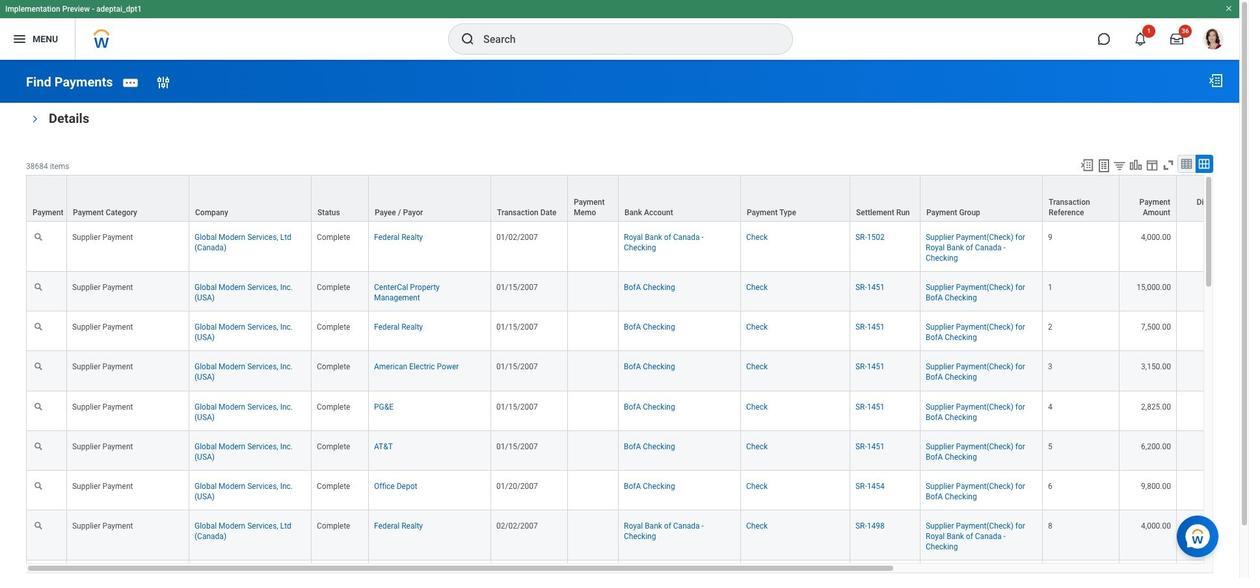Task type: describe. For each thing, give the bounding box(es) containing it.
9 column header from the left
[[741, 175, 850, 222]]

supplier payment element for third row from the bottom of the page
[[72, 479, 133, 491]]

supplier payment element for 4th row from the top
[[72, 320, 133, 332]]

supplier payment element for seventh row from the top of the page
[[72, 440, 133, 451]]

select to filter grid data image
[[1113, 159, 1127, 172]]

supplier payment element for 2nd row from the top
[[72, 230, 133, 242]]

supplier payment element for second row from the bottom
[[72, 519, 133, 531]]

fullscreen image
[[1161, 158, 1176, 172]]

profile logan mcneil image
[[1203, 29, 1224, 52]]

change selection image
[[155, 75, 171, 90]]

expand table image
[[1198, 157, 1211, 170]]

click to view/edit grid preferences image
[[1145, 158, 1160, 172]]

1 row from the top
[[26, 175, 1249, 222]]

3 row from the top
[[26, 272, 1249, 312]]

9 row from the top
[[26, 511, 1249, 561]]

justify image
[[12, 31, 27, 47]]

0 horizontal spatial export to excel image
[[1080, 158, 1094, 172]]

pagination element
[[830, 574, 1214, 578]]

12 column header from the left
[[1043, 175, 1120, 222]]

11 column header from the left
[[921, 175, 1043, 222]]

supplier payment element for 6th row from the top
[[72, 400, 133, 412]]

close environment banner image
[[1225, 5, 1233, 12]]

table image
[[1180, 157, 1193, 170]]

10 column header from the left
[[850, 175, 921, 222]]

8 column header from the left
[[619, 175, 741, 222]]

4 column header from the left
[[312, 175, 369, 222]]



Task type: vqa. For each thing, say whether or not it's contained in the screenshot.
Plan
no



Task type: locate. For each thing, give the bounding box(es) containing it.
1 column header from the left
[[26, 175, 67, 222]]

1 vertical spatial export to excel image
[[1080, 158, 1094, 172]]

supplier payment element for third row
[[72, 280, 133, 292]]

1 horizontal spatial export to excel image
[[1208, 73, 1224, 88]]

3 supplier payment element from the top
[[72, 320, 133, 332]]

inbox large image
[[1171, 33, 1184, 46]]

5 row from the top
[[26, 352, 1249, 391]]

search image
[[460, 31, 476, 47]]

8 row from the top
[[26, 471, 1249, 511]]

banner
[[0, 0, 1240, 60]]

2 supplier payment element from the top
[[72, 280, 133, 292]]

1 supplier payment element from the top
[[72, 230, 133, 242]]

5 supplier payment element from the top
[[72, 400, 133, 412]]

3 column header from the left
[[189, 175, 312, 222]]

chevron down image
[[30, 111, 39, 127]]

4 row from the top
[[26, 312, 1249, 352]]

13 column header from the left
[[1120, 175, 1177, 222]]

6 column header from the left
[[491, 175, 568, 222]]

export to worksheets image
[[1096, 158, 1112, 174]]

export to excel image
[[1208, 73, 1224, 88], [1080, 158, 1094, 172]]

6 supplier payment element from the top
[[72, 440, 133, 451]]

7 column header from the left
[[568, 175, 619, 222]]

export to excel image left export to worksheets icon
[[1080, 158, 1094, 172]]

supplier payment element for 6th row from the bottom
[[72, 360, 133, 372]]

8 supplier payment element from the top
[[72, 519, 133, 531]]

items per page image
[[709, 574, 823, 578]]

cell
[[568, 222, 619, 272], [568, 272, 619, 312], [568, 312, 619, 352], [568, 352, 619, 391], [568, 391, 619, 431], [568, 431, 619, 471], [568, 471, 619, 511], [568, 511, 619, 561], [26, 561, 67, 578], [67, 561, 189, 578], [189, 561, 312, 578], [312, 561, 369, 578], [369, 561, 491, 578], [491, 561, 568, 578], [568, 561, 619, 578], [619, 561, 741, 578], [741, 561, 850, 578], [850, 561, 921, 578], [921, 561, 1043, 578], [1043, 561, 1120, 578], [1120, 561, 1177, 578], [1177, 561, 1234, 578]]

row
[[26, 175, 1249, 222], [26, 222, 1249, 272], [26, 272, 1249, 312], [26, 312, 1249, 352], [26, 352, 1249, 391], [26, 391, 1249, 431], [26, 431, 1249, 471], [26, 471, 1249, 511], [26, 511, 1249, 561], [26, 561, 1249, 578]]

find payments - expand/collapse chart image
[[1129, 158, 1143, 172]]

0 vertical spatial export to excel image
[[1208, 73, 1224, 88]]

6 row from the top
[[26, 391, 1249, 431]]

column header
[[26, 175, 67, 222], [67, 175, 189, 222], [189, 175, 312, 222], [312, 175, 369, 222], [369, 175, 491, 222], [491, 175, 568, 222], [568, 175, 619, 222], [619, 175, 741, 222], [741, 175, 850, 222], [850, 175, 921, 222], [921, 175, 1043, 222], [1043, 175, 1120, 222], [1120, 175, 1177, 222]]

7 row from the top
[[26, 431, 1249, 471]]

7 supplier payment element from the top
[[72, 479, 133, 491]]

5 column header from the left
[[369, 175, 491, 222]]

2 column header from the left
[[67, 175, 189, 222]]

10 row from the top
[[26, 561, 1249, 578]]

main content
[[0, 60, 1249, 578]]

notifications large image
[[1134, 33, 1147, 46]]

supplier payment element
[[72, 230, 133, 242], [72, 280, 133, 292], [72, 320, 133, 332], [72, 360, 133, 372], [72, 400, 133, 412], [72, 440, 133, 451], [72, 479, 133, 491], [72, 519, 133, 531]]

toolbar
[[1074, 155, 1214, 175]]

find payments element
[[26, 74, 113, 90]]

export to excel image down profile logan mcneil image
[[1208, 73, 1224, 88]]

Search Workday  search field
[[483, 25, 766, 53]]

4 supplier payment element from the top
[[72, 360, 133, 372]]

2 row from the top
[[26, 222, 1249, 272]]



